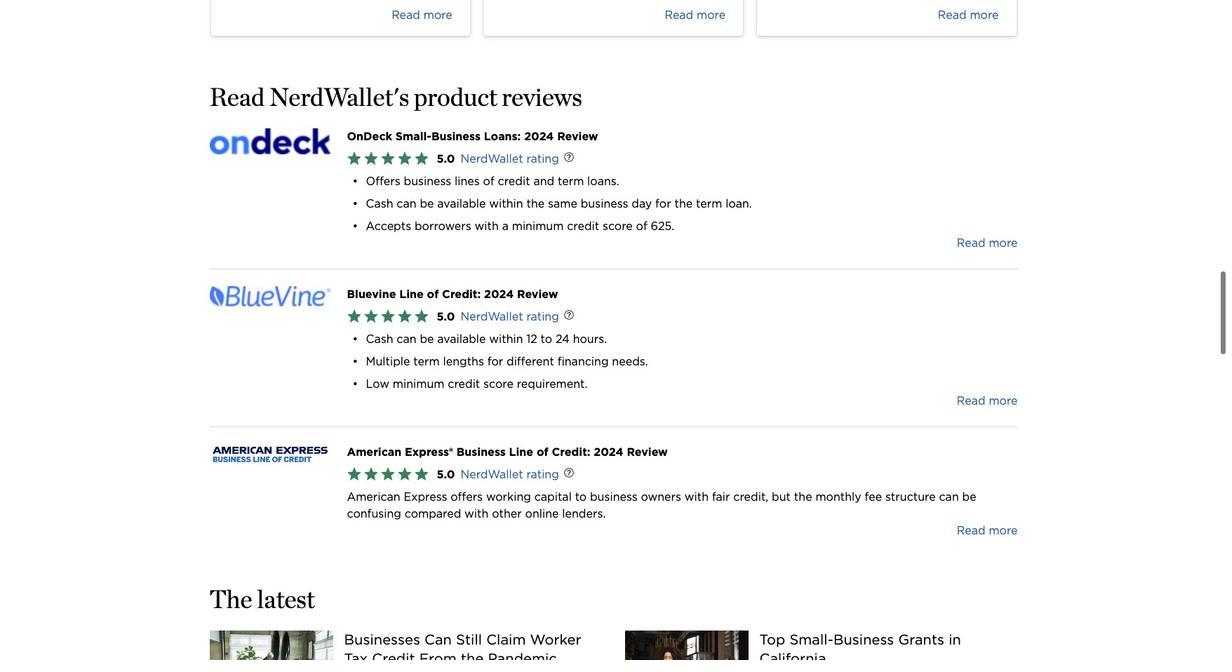Task type: describe. For each thing, give the bounding box(es) containing it.
can inside american express offers working capital to business owners with fair credit, but the monthly fee structure can be confusing compared with other online lenders. read more
[[940, 491, 960, 504]]

cash for cash can be available within the same business day for the term loan.
[[366, 197, 394, 210]]

american express offers working capital to business owners with fair credit, but the monthly fee structure can be confusing compared with other online lenders. read more
[[347, 491, 1018, 538]]

lines
[[455, 175, 480, 188]]

loans.
[[588, 175, 620, 188]]

reviews
[[502, 81, 583, 112]]

credit,
[[734, 491, 769, 504]]

offers
[[366, 175, 401, 188]]

the inside american express offers working capital to business owners with fair credit, but the monthly fee structure can be confusing compared with other online lenders. read more
[[795, 491, 813, 504]]

available for the
[[438, 197, 486, 210]]

different
[[507, 355, 555, 368]]

low
[[366, 377, 390, 391]]

american express® business line of credit: 2024 review
[[347, 446, 668, 459]]

business for loans:
[[432, 130, 481, 143]]

offers business lines of credit and term loans.
[[366, 175, 620, 188]]

compared
[[405, 507, 461, 521]]

how is this rating determined? image
[[554, 459, 585, 490]]

the
[[210, 584, 252, 615]]

read nerdwallet's product reviews
[[210, 81, 583, 112]]

can
[[425, 632, 452, 648]]

cash can be available within the same business day for the term loan.
[[366, 197, 752, 210]]

within for the
[[490, 197, 524, 210]]

cash for cash can be available within 12 to 24 hours.
[[366, 333, 394, 346]]

loans:
[[484, 130, 521, 143]]

0 horizontal spatial credit:
[[442, 288, 481, 301]]

3 rating from the top
[[527, 468, 559, 481]]

how is this rating determined? image for loans.
[[554, 143, 585, 174]]

small- for top
[[790, 632, 834, 648]]

1 horizontal spatial score
[[603, 219, 633, 233]]

monthly
[[816, 491, 862, 504]]

of inside bluevine line of credit: 2024 review link
[[427, 288, 439, 301]]

the right 'day'
[[675, 197, 693, 210]]

1 horizontal spatial term
[[558, 175, 584, 188]]

of left the 625.
[[636, 219, 648, 233]]

multiple term lengths for different financing needs.
[[366, 355, 648, 368]]

1 vertical spatial with
[[685, 491, 709, 504]]

available for 12
[[438, 333, 486, 346]]

1 vertical spatial credit
[[567, 219, 600, 233]]

2024 for loans:
[[525, 130, 554, 143]]

be for cash can be available within 12 to 24 hours.
[[420, 333, 434, 346]]

accepts borrowers with a minimum credit score of 625.
[[366, 219, 675, 233]]

nerdwallet rating link for within
[[461, 310, 559, 323]]

express
[[404, 491, 448, 504]]

nerdwallet's
[[269, 81, 410, 112]]

and
[[534, 175, 555, 188]]

american for american express® business line of credit: 2024 review
[[347, 446, 402, 459]]

cash can be available within 12 to 24 hours.
[[366, 333, 607, 346]]

3 nerdwallet from the top
[[461, 468, 523, 481]]

5.0 for lines
[[437, 152, 455, 165]]

a
[[502, 219, 509, 233]]

ondeck small-business loans: 2024 review
[[347, 130, 599, 143]]

0 horizontal spatial minimum
[[393, 377, 445, 391]]

capital
[[535, 491, 572, 504]]

of right lines
[[483, 175, 495, 188]]

business for grants
[[834, 632, 895, 648]]

businesses can still claim worker tax credit from the pandemic
[[344, 632, 582, 661]]

california
[[760, 651, 827, 661]]

0 horizontal spatial line
[[400, 288, 424, 301]]

nerdwallet rating link for credit
[[461, 152, 559, 165]]

business for line
[[457, 446, 506, 459]]

3 nerdwallet rating link from the top
[[461, 468, 559, 481]]

business inside american express offers working capital to business owners with fair credit, but the monthly fee structure can be confusing compared with other online lenders. read more
[[590, 491, 638, 504]]

line inside 'link'
[[509, 446, 534, 459]]

0 vertical spatial with
[[475, 219, 499, 233]]

latest
[[257, 584, 315, 615]]

offers
[[451, 491, 483, 504]]

but
[[772, 491, 791, 504]]

accepts
[[366, 219, 412, 233]]

loan.
[[726, 197, 752, 210]]

american for american express offers working capital to business owners with fair credit, but the monthly fee structure can be confusing compared with other online lenders. read more
[[347, 491, 401, 504]]

can for cash can be available within 12 to 24 hours.
[[397, 333, 417, 346]]

nerdwallet rating for credit
[[461, 152, 559, 165]]

1 vertical spatial business
[[581, 197, 629, 210]]

businesses can still claim worker tax credit from the pandemic link
[[344, 632, 582, 661]]

lengths
[[443, 355, 484, 368]]

of inside "american express® business line of credit: 2024 review" 'link'
[[537, 446, 549, 459]]

pandemic
[[488, 651, 557, 661]]

low minimum credit score requirement.
[[366, 377, 588, 391]]

grants
[[899, 632, 945, 648]]

the down and
[[527, 197, 545, 210]]

product
[[414, 81, 498, 112]]

confusing
[[347, 507, 402, 521]]

day
[[632, 197, 652, 210]]

financing
[[558, 355, 609, 368]]

be for cash can be available within the same business day for the term loan.
[[420, 197, 434, 210]]

owners
[[641, 491, 682, 504]]

fair
[[713, 491, 731, 504]]

online
[[526, 507, 559, 521]]



Task type: vqa. For each thing, say whether or not it's contained in the screenshot.
'MIN. CREDIT SCORE 660'
no



Task type: locate. For each thing, give the bounding box(es) containing it.
1 vertical spatial be
[[420, 333, 434, 346]]

1 vertical spatial can
[[397, 333, 417, 346]]

business left lines
[[404, 175, 452, 188]]

2 nerdwallet rating link from the top
[[461, 310, 559, 323]]

business left 'grants'
[[834, 632, 895, 648]]

0 horizontal spatial term
[[414, 355, 440, 368]]

2024 right 'loans:'
[[525, 130, 554, 143]]

0 vertical spatial business
[[432, 130, 481, 143]]

term left lengths
[[414, 355, 440, 368]]

lenders.
[[563, 507, 606, 521]]

0 vertical spatial cash
[[366, 197, 394, 210]]

be inside american express offers working capital to business owners with fair credit, but the monthly fee structure can be confusing compared with other online lenders. read more
[[963, 491, 977, 504]]

rating up and
[[527, 152, 559, 165]]

1 horizontal spatial to
[[575, 491, 587, 504]]

1 horizontal spatial credit:
[[552, 446, 591, 459]]

requirement.
[[517, 377, 588, 391]]

1 vertical spatial nerdwallet rating link
[[461, 310, 559, 323]]

0 vertical spatial score
[[603, 219, 633, 233]]

2 rating from the top
[[527, 310, 559, 323]]

fee
[[865, 491, 883, 504]]

1 cash from the top
[[366, 197, 394, 210]]

1 vertical spatial score
[[484, 377, 514, 391]]

0 vertical spatial small-
[[396, 130, 432, 143]]

1 horizontal spatial small-
[[790, 632, 834, 648]]

3 5.0 from the top
[[437, 468, 455, 481]]

1 horizontal spatial minimum
[[512, 219, 564, 233]]

minimum
[[512, 219, 564, 233], [393, 377, 445, 391]]

from
[[420, 651, 457, 661]]

the right the but
[[795, 491, 813, 504]]

bluevine line of credit: 2024 review
[[347, 288, 558, 301]]

0 horizontal spatial score
[[484, 377, 514, 391]]

2 nerdwallet rating from the top
[[461, 310, 559, 323]]

american inside 'link'
[[347, 446, 402, 459]]

1 american from the top
[[347, 446, 402, 459]]

rating up the capital
[[527, 468, 559, 481]]

2024 inside 'link'
[[594, 446, 624, 459]]

with left fair
[[685, 491, 709, 504]]

love it image
[[347, 151, 431, 168], [347, 309, 431, 326], [347, 467, 431, 483]]

small- up california
[[790, 632, 834, 648]]

with left a
[[475, 219, 499, 233]]

review up loans.
[[558, 130, 599, 143]]

2024 up cash can be available within 12 to 24 hours.
[[484, 288, 514, 301]]

5.0 down express® in the left bottom of the page
[[437, 468, 455, 481]]

1 love it image from the top
[[347, 151, 431, 168]]

business
[[432, 130, 481, 143], [457, 446, 506, 459], [834, 632, 895, 648]]

with down offers
[[465, 507, 489, 521]]

0 vertical spatial 2024
[[525, 130, 554, 143]]

1 vertical spatial credit:
[[552, 446, 591, 459]]

american inside american express offers working capital to business owners with fair credit, but the monthly fee structure can be confusing compared with other online lenders. read more
[[347, 491, 401, 504]]

minimum down multiple
[[393, 377, 445, 391]]

for
[[656, 197, 672, 210], [488, 355, 504, 368]]

love it image up offers on the left of page
[[347, 151, 431, 168]]

0 vertical spatial business
[[404, 175, 452, 188]]

0 horizontal spatial for
[[488, 355, 504, 368]]

review inside 'link'
[[627, 446, 668, 459]]

credit left and
[[498, 175, 531, 188]]

nerdwallet rating link up working
[[461, 468, 559, 481]]

0 vertical spatial term
[[558, 175, 584, 188]]

of right bluevine
[[427, 288, 439, 301]]

credit:
[[442, 288, 481, 301], [552, 446, 591, 459]]

2 vertical spatial credit
[[448, 377, 480, 391]]

2 cash from the top
[[366, 333, 394, 346]]

cash
[[366, 197, 394, 210], [366, 333, 394, 346]]

2 vertical spatial business
[[834, 632, 895, 648]]

within up "multiple term lengths for different financing needs."
[[490, 333, 524, 346]]

line up working
[[509, 446, 534, 459]]

be up borrowers
[[420, 197, 434, 210]]

working
[[486, 491, 531, 504]]

2 horizontal spatial credit
[[567, 219, 600, 233]]

1 vertical spatial for
[[488, 355, 504, 368]]

more
[[424, 8, 453, 22], [697, 8, 726, 22], [971, 8, 999, 22], [989, 236, 1018, 250], [989, 394, 1018, 408], [989, 524, 1018, 538]]

can up accepts
[[397, 197, 417, 210]]

review
[[558, 130, 599, 143], [517, 288, 558, 301], [627, 446, 668, 459]]

0 vertical spatial 5.0
[[437, 152, 455, 165]]

0 vertical spatial review
[[558, 130, 599, 143]]

2 vertical spatial review
[[627, 446, 668, 459]]

1 within from the top
[[490, 197, 524, 210]]

1 available from the top
[[438, 197, 486, 210]]

line
[[400, 288, 424, 301], [509, 446, 534, 459]]

ondeck
[[347, 130, 392, 143]]

2 vertical spatial rating
[[527, 468, 559, 481]]

0 vertical spatial available
[[438, 197, 486, 210]]

2 within from the top
[[490, 333, 524, 346]]

tax
[[344, 651, 368, 661]]

within
[[490, 197, 524, 210], [490, 333, 524, 346]]

credit
[[372, 651, 415, 661]]

nerdwallet
[[461, 152, 523, 165], [461, 310, 523, 323], [461, 468, 523, 481]]

0 vertical spatial credit:
[[442, 288, 481, 301]]

worker
[[530, 632, 582, 648]]

within for 12
[[490, 333, 524, 346]]

small- for ondeck
[[396, 130, 432, 143]]

can right structure
[[940, 491, 960, 504]]

businesses
[[344, 632, 421, 648]]

american up confusing
[[347, 491, 401, 504]]

available down lines
[[438, 197, 486, 210]]

nerdwallet rating up 12
[[461, 310, 559, 323]]

2 vertical spatial 5.0
[[437, 468, 455, 481]]

business down loans.
[[581, 197, 629, 210]]

of
[[483, 175, 495, 188], [636, 219, 648, 233], [427, 288, 439, 301], [537, 446, 549, 459]]

rating for and
[[527, 152, 559, 165]]

1 vertical spatial rating
[[527, 310, 559, 323]]

0 horizontal spatial 2024
[[484, 288, 514, 301]]

can for cash can be available within the same business day for the term loan.
[[397, 197, 417, 210]]

hours.
[[573, 333, 607, 346]]

love it image down bluevine
[[347, 309, 431, 326]]

nerdwallet for credit
[[461, 152, 523, 165]]

the down still at bottom left
[[461, 651, 484, 661]]

borrowers
[[415, 219, 472, 233]]

ondeck small-business loans: 2024 review link
[[347, 128, 1018, 145]]

still
[[456, 632, 482, 648]]

to
[[541, 333, 553, 346], [575, 491, 587, 504]]

625.
[[651, 219, 675, 233]]

score down "multiple term lengths for different financing needs."
[[484, 377, 514, 391]]

american express® business line of credit: 2024 review link
[[347, 444, 1018, 461]]

1 vertical spatial 2024
[[484, 288, 514, 301]]

2 vertical spatial nerdwallet rating link
[[461, 468, 559, 481]]

credit down lengths
[[448, 377, 480, 391]]

1 vertical spatial nerdwallet rating
[[461, 310, 559, 323]]

to inside american express offers working capital to business owners with fair credit, but the monthly fee structure can be confusing compared with other online lenders. read more
[[575, 491, 587, 504]]

2 vertical spatial 2024
[[594, 446, 624, 459]]

cash down offers on the left of page
[[366, 197, 394, 210]]

review up 12
[[517, 288, 558, 301]]

1 vertical spatial available
[[438, 333, 486, 346]]

term left loan. in the right top of the page
[[696, 197, 723, 210]]

1 rating from the top
[[527, 152, 559, 165]]

multiple
[[366, 355, 410, 368]]

bluevine
[[347, 288, 396, 301]]

24
[[556, 333, 570, 346]]

love it image for cash
[[347, 309, 431, 326]]

small- inside the top small-business grants in california
[[790, 632, 834, 648]]

within up a
[[490, 197, 524, 210]]

nerdwallet down american express® business line of credit: 2024 review
[[461, 468, 523, 481]]

business inside the top small-business grants in california
[[834, 632, 895, 648]]

1 horizontal spatial line
[[509, 446, 534, 459]]

2 vertical spatial business
[[590, 491, 638, 504]]

cash up multiple
[[366, 333, 394, 346]]

2 vertical spatial love it image
[[347, 467, 431, 483]]

top small-business grants in california link
[[760, 632, 962, 661]]

top
[[760, 632, 786, 648]]

read
[[392, 8, 420, 22], [665, 8, 694, 22], [939, 8, 967, 22], [210, 81, 265, 112], [958, 236, 986, 250], [958, 394, 986, 408], [958, 524, 986, 538]]

0 horizontal spatial to
[[541, 333, 553, 346]]

be down "bluevine line of credit: 2024 review"
[[420, 333, 434, 346]]

credit: inside 'link'
[[552, 446, 591, 459]]

nerdwallet rating link
[[461, 152, 559, 165], [461, 310, 559, 323], [461, 468, 559, 481]]

0 horizontal spatial small-
[[396, 130, 432, 143]]

0 vertical spatial to
[[541, 333, 553, 346]]

12
[[527, 333, 538, 346]]

2 american from the top
[[347, 491, 401, 504]]

5.0 for be
[[437, 310, 455, 323]]

nerdwallet rating up working
[[461, 468, 559, 481]]

2 vertical spatial nerdwallet
[[461, 468, 523, 481]]

0 vertical spatial for
[[656, 197, 672, 210]]

the latest
[[210, 584, 315, 615]]

review up "owners"
[[627, 446, 668, 459]]

0 vertical spatial nerdwallet
[[461, 152, 523, 165]]

nerdwallet rating link up 12
[[461, 310, 559, 323]]

claim
[[487, 632, 526, 648]]

1 vertical spatial american
[[347, 491, 401, 504]]

3 love it image from the top
[[347, 467, 431, 483]]

nerdwallet up offers business lines of credit and term loans.
[[461, 152, 523, 165]]

of up the capital
[[537, 446, 549, 459]]

0 vertical spatial can
[[397, 197, 417, 210]]

2 vertical spatial can
[[940, 491, 960, 504]]

2 nerdwallet from the top
[[461, 310, 523, 323]]

0 vertical spatial how is this rating determined? image
[[554, 143, 585, 174]]

2 how is this rating determined? image from the top
[[554, 301, 585, 332]]

rating up 12
[[527, 310, 559, 323]]

1 horizontal spatial for
[[656, 197, 672, 210]]

1 vertical spatial within
[[490, 333, 524, 346]]

2 vertical spatial nerdwallet rating
[[461, 468, 559, 481]]

business up lenders.
[[590, 491, 638, 504]]

2 love it image from the top
[[347, 309, 431, 326]]

love it image for offers
[[347, 151, 431, 168]]

credit: up how is this rating determined? image
[[552, 446, 591, 459]]

1 vertical spatial to
[[575, 491, 587, 504]]

how is this rating determined? image for 24
[[554, 301, 585, 332]]

1 how is this rating determined? image from the top
[[554, 143, 585, 174]]

available up lengths
[[438, 333, 486, 346]]

1 vertical spatial business
[[457, 446, 506, 459]]

2024 for credit:
[[484, 288, 514, 301]]

how is this rating determined? image up 24
[[554, 301, 585, 332]]

to right 12
[[541, 333, 553, 346]]

1 5.0 from the top
[[437, 152, 455, 165]]

small- down read nerdwallet's product reviews
[[396, 130, 432, 143]]

0 vertical spatial within
[[490, 197, 524, 210]]

0 vertical spatial american
[[347, 446, 402, 459]]

to up lenders.
[[575, 491, 587, 504]]

1 vertical spatial small-
[[790, 632, 834, 648]]

available
[[438, 197, 486, 210], [438, 333, 486, 346]]

1 vertical spatial review
[[517, 288, 558, 301]]

for down cash can be available within 12 to 24 hours.
[[488, 355, 504, 368]]

1 vertical spatial how is this rating determined? image
[[554, 301, 585, 332]]

score
[[603, 219, 633, 233], [484, 377, 514, 391]]

0 vertical spatial nerdwallet rating link
[[461, 152, 559, 165]]

review for bluevine line of credit: 2024 review
[[517, 288, 558, 301]]

3 nerdwallet rating from the top
[[461, 468, 559, 481]]

1 horizontal spatial credit
[[498, 175, 531, 188]]

bluevine line of credit: 2024 review link
[[347, 286, 1018, 303]]

top small-business grants in california
[[760, 632, 962, 661]]

1 nerdwallet rating link from the top
[[461, 152, 559, 165]]

american left express® in the left bottom of the page
[[347, 446, 402, 459]]

nerdwallet rating
[[461, 152, 559, 165], [461, 310, 559, 323], [461, 468, 559, 481]]

2 horizontal spatial 2024
[[594, 446, 624, 459]]

how is this rating determined? image up and
[[554, 143, 585, 174]]

express®
[[405, 446, 454, 459]]

review for ondeck small-business loans: 2024 review
[[558, 130, 599, 143]]

1 vertical spatial nerdwallet
[[461, 310, 523, 323]]

2 5.0 from the top
[[437, 310, 455, 323]]

1 vertical spatial love it image
[[347, 309, 431, 326]]

2 vertical spatial term
[[414, 355, 440, 368]]

0 horizontal spatial credit
[[448, 377, 480, 391]]

score down 'day'
[[603, 219, 633, 233]]

nerdwallet rating down 'loans:'
[[461, 152, 559, 165]]

with
[[475, 219, 499, 233], [685, 491, 709, 504], [465, 507, 489, 521]]

0 vertical spatial credit
[[498, 175, 531, 188]]

more inside american express offers working capital to business owners with fair credit, but the monthly fee structure can be confusing compared with other online lenders. read more
[[989, 524, 1018, 538]]

1 nerdwallet rating from the top
[[461, 152, 559, 165]]

1 vertical spatial term
[[696, 197, 723, 210]]

0 vertical spatial minimum
[[512, 219, 564, 233]]

2024
[[525, 130, 554, 143], [484, 288, 514, 301], [594, 446, 624, 459]]

term
[[558, 175, 584, 188], [696, 197, 723, 210], [414, 355, 440, 368]]

0 vertical spatial rating
[[527, 152, 559, 165]]

be right structure
[[963, 491, 977, 504]]

5.0
[[437, 152, 455, 165], [437, 310, 455, 323], [437, 468, 455, 481]]

nerdwallet up cash can be available within 12 to 24 hours.
[[461, 310, 523, 323]]

2 available from the top
[[438, 333, 486, 346]]

2 horizontal spatial term
[[696, 197, 723, 210]]

5.0 down "bluevine line of credit: 2024 review"
[[437, 310, 455, 323]]

read more link
[[211, 0, 470, 36], [484, 0, 744, 36], [758, 0, 1017, 36], [958, 235, 1018, 252], [958, 393, 1018, 410], [958, 523, 1018, 540]]

for right 'day'
[[656, 197, 672, 210]]

business down the product
[[432, 130, 481, 143]]

nerdwallet rating link down 'loans:'
[[461, 152, 559, 165]]

nerdwallet rating for within
[[461, 310, 559, 323]]

in
[[949, 632, 962, 648]]

credit: up cash can be available within 12 to 24 hours.
[[442, 288, 481, 301]]

1 vertical spatial cash
[[366, 333, 394, 346]]

2024 up lenders.
[[594, 446, 624, 459]]

line right bluevine
[[400, 288, 424, 301]]

minimum down cash can be available within the same business day for the term loan.
[[512, 219, 564, 233]]

0 vertical spatial line
[[400, 288, 424, 301]]

2 vertical spatial be
[[963, 491, 977, 504]]

can up multiple
[[397, 333, 417, 346]]

how is this rating determined? image
[[554, 143, 585, 174], [554, 301, 585, 332]]

be
[[420, 197, 434, 210], [420, 333, 434, 346], [963, 491, 977, 504]]

business up offers
[[457, 446, 506, 459]]

american
[[347, 446, 402, 459], [347, 491, 401, 504]]

love it image up confusing
[[347, 467, 431, 483]]

1 vertical spatial line
[[509, 446, 534, 459]]

credit
[[498, 175, 531, 188], [567, 219, 600, 233], [448, 377, 480, 391]]

1 nerdwallet from the top
[[461, 152, 523, 165]]

needs.
[[612, 355, 648, 368]]

rating for 12
[[527, 310, 559, 323]]

1 horizontal spatial 2024
[[525, 130, 554, 143]]

other
[[492, 507, 522, 521]]

read more
[[392, 8, 453, 22], [665, 8, 726, 22], [939, 8, 999, 22], [958, 236, 1018, 250], [958, 394, 1018, 408]]

term up same
[[558, 175, 584, 188]]

2 vertical spatial with
[[465, 507, 489, 521]]

structure
[[886, 491, 936, 504]]

can
[[397, 197, 417, 210], [397, 333, 417, 346], [940, 491, 960, 504]]

0 vertical spatial love it image
[[347, 151, 431, 168]]

0 vertical spatial nerdwallet rating
[[461, 152, 559, 165]]

nerdwallet for within
[[461, 310, 523, 323]]

1 vertical spatial minimum
[[393, 377, 445, 391]]

5.0 up lines
[[437, 152, 455, 165]]

the inside businesses can still claim worker tax credit from the pandemic
[[461, 651, 484, 661]]

read inside american express offers working capital to business owners with fair credit, but the monthly fee structure can be confusing compared with other online lenders. read more
[[958, 524, 986, 538]]

credit down same
[[567, 219, 600, 233]]

business inside 'link'
[[457, 446, 506, 459]]

0 vertical spatial be
[[420, 197, 434, 210]]

1 vertical spatial 5.0
[[437, 310, 455, 323]]

business
[[404, 175, 452, 188], [581, 197, 629, 210], [590, 491, 638, 504]]

same
[[548, 197, 578, 210]]

the
[[527, 197, 545, 210], [675, 197, 693, 210], [795, 491, 813, 504], [461, 651, 484, 661]]



